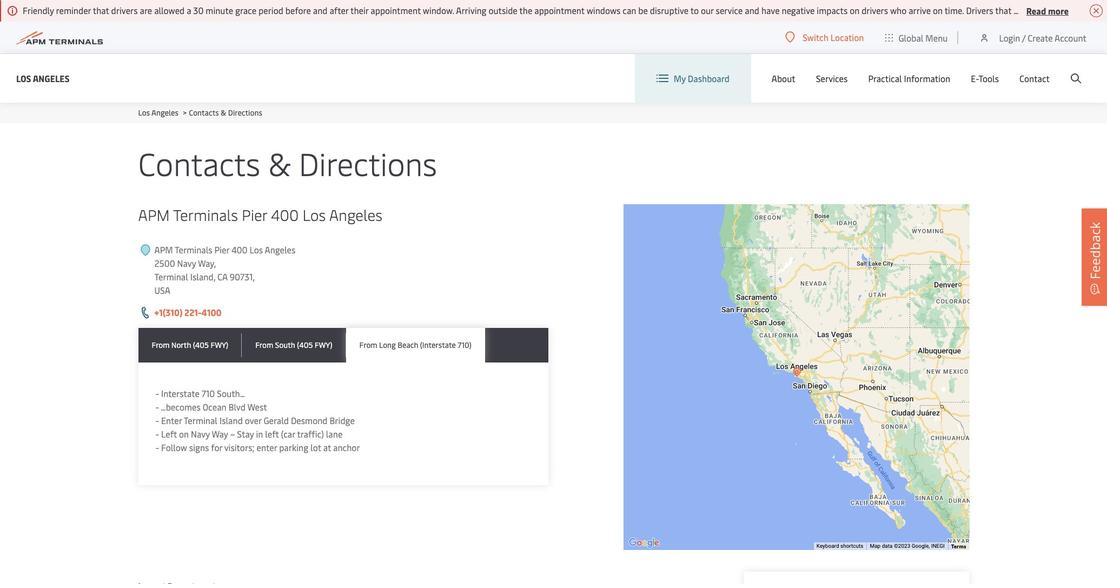 Task type: vqa. For each thing, say whether or not it's contained in the screenshot.
CAREERS dropdown button
no



Task type: describe. For each thing, give the bounding box(es) containing it.
from long beach  (interstate 710) tab panel
[[138, 363, 549, 486]]

2 horizontal spatial on
[[934, 4, 943, 16]]

global menu
[[899, 32, 948, 44]]

friendly reminder that drivers are allowed a 30 minute grace period before and after their appointment window. arriving outside the appointment windows can be disruptive to our service and have negative impacts on drivers who arrive on time. drivers that arrive outside their appo
[[23, 4, 1108, 16]]

service
[[716, 4, 743, 16]]

feedback
[[1087, 222, 1104, 280]]

from south (405 fwy)
[[256, 340, 333, 351]]

(405 for north
[[193, 340, 209, 351]]

terminals for apm terminals pier 400 los angeles 2500 navy way, terminal island, ca 90731, usa
[[175, 244, 212, 256]]

tools
[[979, 73, 1000, 84]]

terms
[[952, 543, 967, 551]]

a
[[187, 4, 191, 16]]

2 and from the left
[[745, 4, 760, 16]]

feedback button
[[1082, 209, 1108, 306]]

from south (405 fwy) button
[[242, 328, 346, 363]]

about
[[772, 73, 796, 84]]

4100
[[202, 307, 222, 319]]

global
[[899, 32, 924, 44]]

contact button
[[1020, 54, 1050, 103]]

reminder
[[56, 4, 91, 16]]

can
[[623, 4, 637, 16]]

impacts
[[817, 4, 848, 16]]

usa
[[154, 285, 170, 297]]

on inside - interstate 710 south… - …becomes ocean blvd west - enter terminal island over gerald desmond bridge - left on navy way – stay in left (car traffic) lane - follow signs for visitors; enter parking lot at anchor
[[179, 429, 189, 441]]

parking
[[279, 442, 309, 454]]

signs
[[189, 442, 209, 454]]

0 vertical spatial directions
[[228, 108, 262, 118]]

enter
[[257, 442, 277, 454]]

2 their from the left
[[1069, 4, 1087, 16]]

from long beach  (interstate 710)
[[360, 340, 472, 351]]

blvd
[[229, 402, 246, 413]]

ca
[[218, 271, 228, 283]]

from for from south (405 fwy)
[[256, 340, 273, 351]]

map
[[870, 544, 881, 550]]

time.
[[945, 4, 965, 16]]

2 drivers from the left
[[862, 4, 889, 16]]

my dashboard
[[674, 73, 730, 84]]

e-tools
[[972, 73, 1000, 84]]

1 outside from the left
[[489, 4, 518, 16]]

keyboard shortcuts
[[817, 544, 864, 550]]

read
[[1027, 5, 1047, 17]]

about button
[[772, 54, 796, 103]]

1 drivers from the left
[[111, 4, 138, 16]]

anchor
[[333, 442, 360, 454]]

services
[[816, 73, 848, 84]]

traffic)
[[297, 429, 324, 441]]

for
[[211, 442, 222, 454]]

pier for apm terminals pier 400 los angeles 2500 navy way, terminal island, ca 90731, usa
[[215, 244, 229, 256]]

0 vertical spatial contacts
[[189, 108, 219, 118]]

google,
[[912, 544, 930, 550]]

way
[[212, 429, 228, 441]]

710
[[202, 388, 215, 400]]

minute
[[206, 4, 233, 16]]

my dashboard button
[[657, 54, 730, 103]]

(car
[[281, 429, 295, 441]]

long
[[379, 340, 396, 351]]

2 appointment from the left
[[535, 4, 585, 16]]

400 for apm terminals pier 400 los angeles
[[271, 205, 299, 225]]

221-
[[185, 307, 202, 319]]

beach
[[398, 340, 418, 351]]

+1(310)
[[154, 307, 183, 319]]

los angeles > contacts & directions
[[138, 108, 262, 118]]

practical information
[[869, 73, 951, 84]]

dashboard
[[688, 73, 730, 84]]

angeles inside apm terminals pier 400 los angeles 2500 navy way, terminal island, ca 90731, usa
[[265, 244, 296, 256]]

period
[[259, 4, 284, 16]]

my
[[674, 73, 686, 84]]

apm for apm terminals pier 400 los angeles
[[138, 205, 170, 225]]

left
[[161, 429, 177, 441]]

5 - from the top
[[156, 442, 159, 454]]

1 vertical spatial contacts
[[138, 142, 260, 185]]

1 - from the top
[[156, 388, 159, 400]]

terminals for apm terminals pier 400 los angeles
[[173, 205, 238, 225]]

arriving
[[456, 4, 487, 16]]

interstate
[[161, 388, 200, 400]]

pier for apm terminals pier 400 los angeles
[[242, 205, 267, 225]]

map region
[[591, 127, 1006, 585]]

–
[[230, 429, 235, 441]]

login / create account link
[[980, 22, 1087, 54]]

©2023
[[895, 544, 911, 550]]

account
[[1055, 32, 1087, 44]]

desmond
[[291, 415, 328, 427]]

switch
[[803, 31, 829, 43]]

have
[[762, 4, 780, 16]]

2500
[[154, 258, 175, 269]]

south…
[[217, 388, 245, 400]]

from north (405 fwy) button
[[138, 328, 242, 363]]

terminal inside apm terminals pier 400 los angeles 2500 navy way, terminal island, ca 90731, usa
[[154, 271, 188, 283]]

follow
[[161, 442, 187, 454]]

before
[[286, 4, 311, 16]]

e-
[[972, 73, 979, 84]]

1 horizontal spatial los angeles link
[[138, 108, 179, 118]]



Task type: locate. For each thing, give the bounding box(es) containing it.
keyboard shortcuts button
[[817, 543, 864, 551]]

0 vertical spatial los angeles link
[[16, 72, 70, 85]]

gerald
[[264, 415, 289, 427]]

(405
[[193, 340, 209, 351], [297, 340, 313, 351]]

services button
[[816, 54, 848, 103]]

0 vertical spatial terminal
[[154, 271, 188, 283]]

+1(310) 221-4100
[[154, 307, 222, 319]]

information
[[905, 73, 951, 84]]

- left 'left'
[[156, 429, 159, 441]]

switch location button
[[786, 31, 864, 43]]

- left the enter
[[156, 415, 159, 427]]

and left have
[[745, 4, 760, 16]]

1 horizontal spatial (405
[[297, 340, 313, 351]]

apm inside apm terminals pier 400 los angeles 2500 navy way, terminal island, ca 90731, usa
[[154, 244, 173, 256]]

- interstate 710 south… - …becomes ocean blvd west - enter terminal island over gerald desmond bridge - left on navy way – stay in left (car traffic) lane - follow signs for visitors; enter parking lot at anchor
[[156, 388, 360, 454]]

400 for apm terminals pier 400 los angeles 2500 navy way, terminal island, ca 90731, usa
[[232, 244, 248, 256]]

0 vertical spatial 400
[[271, 205, 299, 225]]

- left …becomes
[[156, 402, 159, 413]]

arrive
[[909, 4, 931, 16], [1014, 4, 1036, 16]]

- left follow
[[156, 442, 159, 454]]

drivers left who
[[862, 4, 889, 16]]

disruptive
[[650, 4, 689, 16]]

from inside from north (405 fwy) button
[[152, 340, 170, 351]]

1 horizontal spatial outside
[[1038, 4, 1067, 16]]

over
[[245, 415, 262, 427]]

1 horizontal spatial pier
[[242, 205, 267, 225]]

from long beach  (interstate 710) button
[[346, 328, 485, 363]]

navy left way,
[[177, 258, 196, 269]]

fwy) for from south (405 fwy)
[[315, 340, 333, 351]]

enter
[[161, 415, 182, 427]]

2 - from the top
[[156, 402, 159, 413]]

shortcuts
[[841, 544, 864, 550]]

from inside the "from south (405 fwy)" button
[[256, 340, 273, 351]]

be
[[639, 4, 648, 16]]

appointment right the
[[535, 4, 585, 16]]

…becomes
[[161, 402, 201, 413]]

1 horizontal spatial their
[[1069, 4, 1087, 16]]

fwy) right 'south'
[[315, 340, 333, 351]]

1 from from the left
[[152, 340, 170, 351]]

their right the 'after'
[[351, 4, 369, 16]]

terminal inside - interstate 710 south… - …becomes ocean blvd west - enter terminal island over gerald desmond bridge - left on navy way – stay in left (car traffic) lane - follow signs for visitors; enter parking lot at anchor
[[184, 415, 218, 427]]

0 horizontal spatial (405
[[193, 340, 209, 351]]

contacts
[[189, 108, 219, 118], [138, 142, 260, 185]]

menu
[[926, 32, 948, 44]]

-
[[156, 388, 159, 400], [156, 402, 159, 413], [156, 415, 159, 427], [156, 429, 159, 441], [156, 442, 159, 454]]

left
[[265, 429, 279, 441]]

north
[[171, 340, 191, 351]]

from left north
[[152, 340, 170, 351]]

0 horizontal spatial los angeles link
[[16, 72, 70, 85]]

e-tools button
[[972, 54, 1000, 103]]

contact
[[1020, 73, 1050, 84]]

arrive up /
[[1014, 4, 1036, 16]]

appointment left window.
[[371, 4, 421, 16]]

0 horizontal spatial pier
[[215, 244, 229, 256]]

0 vertical spatial pier
[[242, 205, 267, 225]]

1 fwy) from the left
[[211, 340, 228, 351]]

south
[[275, 340, 295, 351]]

apm terminals pier 400 los angeles 2500 navy way, terminal island, ca 90731, usa
[[154, 244, 296, 297]]

2 from from the left
[[256, 340, 273, 351]]

from left 'south'
[[256, 340, 273, 351]]

2 that from the left
[[996, 4, 1012, 16]]

30
[[193, 4, 204, 16]]

read more button
[[1027, 4, 1069, 17]]

0 vertical spatial apm
[[138, 205, 170, 225]]

1 that from the left
[[93, 4, 109, 16]]

login / create account
[[1000, 32, 1087, 44]]

0 vertical spatial terminals
[[173, 205, 238, 225]]

0 horizontal spatial directions
[[228, 108, 262, 118]]

lot
[[311, 442, 321, 454]]

allowed
[[154, 4, 185, 16]]

more
[[1049, 5, 1069, 17]]

(405 right north
[[193, 340, 209, 351]]

1 horizontal spatial fwy)
[[315, 340, 333, 351]]

navy inside - interstate 710 south… - …becomes ocean blvd west - enter terminal island over gerald desmond bridge - left on navy way – stay in left (car traffic) lane - follow signs for visitors; enter parking lot at anchor
[[191, 429, 210, 441]]

0 horizontal spatial their
[[351, 4, 369, 16]]

terminal down 2500
[[154, 271, 188, 283]]

apm for apm terminals pier 400 los angeles 2500 navy way, terminal island, ca 90731, usa
[[154, 244, 173, 256]]

400 up 90731,
[[232, 244, 248, 256]]

their left the close alert icon
[[1069, 4, 1087, 16]]

on right 'left'
[[179, 429, 189, 441]]

1 appointment from the left
[[371, 4, 421, 16]]

2 outside from the left
[[1038, 4, 1067, 16]]

1 vertical spatial 400
[[232, 244, 248, 256]]

drivers left are
[[111, 4, 138, 16]]

1 vertical spatial apm
[[154, 244, 173, 256]]

0 vertical spatial &
[[221, 108, 226, 118]]

1 horizontal spatial drivers
[[862, 4, 889, 16]]

stay
[[237, 429, 254, 441]]

1 horizontal spatial and
[[745, 4, 760, 16]]

1 horizontal spatial appointment
[[535, 4, 585, 16]]

tab list containing from north (405 fwy)
[[138, 328, 549, 363]]

/
[[1023, 32, 1026, 44]]

bridge
[[330, 415, 355, 427]]

0 horizontal spatial from
[[152, 340, 170, 351]]

navy up signs
[[191, 429, 210, 441]]

0 horizontal spatial that
[[93, 4, 109, 16]]

map data ©2023 google, inegi
[[870, 544, 945, 550]]

710)
[[458, 340, 472, 351]]

outside left the
[[489, 4, 518, 16]]

island,
[[190, 271, 215, 283]]

that right reminder
[[93, 4, 109, 16]]

terminals inside apm terminals pier 400 los angeles 2500 navy way, terminal island, ca 90731, usa
[[175, 244, 212, 256]]

0 horizontal spatial outside
[[489, 4, 518, 16]]

from for from long beach  (interstate 710)
[[360, 340, 377, 351]]

window.
[[423, 4, 454, 16]]

on left time.
[[934, 4, 943, 16]]

fwy) down 4100
[[211, 340, 228, 351]]

1 vertical spatial los angeles link
[[138, 108, 179, 118]]

are
[[140, 4, 152, 16]]

west
[[248, 402, 267, 413]]

global menu button
[[875, 21, 959, 54]]

1 (405 from the left
[[193, 340, 209, 351]]

2 fwy) from the left
[[315, 340, 333, 351]]

400 inside apm terminals pier 400 los angeles 2500 navy way, terminal island, ca 90731, usa
[[232, 244, 248, 256]]

data
[[882, 544, 893, 550]]

to
[[691, 4, 699, 16]]

2 horizontal spatial from
[[360, 340, 377, 351]]

that
[[93, 4, 109, 16], [996, 4, 1012, 16]]

outside up login / create account on the right of the page
[[1038, 4, 1067, 16]]

1 horizontal spatial on
[[850, 4, 860, 16]]

0 horizontal spatial &
[[221, 108, 226, 118]]

0 horizontal spatial drivers
[[111, 4, 138, 16]]

terminal down "ocean"
[[184, 415, 218, 427]]

los
[[16, 72, 31, 84], [138, 108, 150, 118], [303, 205, 326, 225], [250, 244, 263, 256]]

1 their from the left
[[351, 4, 369, 16]]

the
[[520, 4, 533, 16]]

0 horizontal spatial arrive
[[909, 4, 931, 16]]

contacts right >
[[189, 108, 219, 118]]

tab list
[[138, 328, 549, 363]]

create
[[1028, 32, 1053, 44]]

friendly
[[23, 4, 54, 16]]

at
[[323, 442, 331, 454]]

that right drivers
[[996, 4, 1012, 16]]

400 down contacts & directions
[[271, 205, 299, 225]]

from for from north (405 fwy)
[[152, 340, 170, 351]]

2 (405 from the left
[[297, 340, 313, 351]]

inegi
[[932, 544, 945, 550]]

drivers
[[967, 4, 994, 16]]

0 horizontal spatial on
[[179, 429, 189, 441]]

ocean
[[203, 402, 227, 413]]

directions
[[228, 108, 262, 118], [299, 142, 437, 185]]

arrive right who
[[909, 4, 931, 16]]

contacts down los angeles > contacts & directions
[[138, 142, 260, 185]]

1 horizontal spatial arrive
[[1014, 4, 1036, 16]]

from inside from long beach  (interstate 710) button
[[360, 340, 377, 351]]

way,
[[198, 258, 216, 269]]

read more
[[1027, 5, 1069, 17]]

(405 right 'south'
[[297, 340, 313, 351]]

on right "impacts"
[[850, 4, 860, 16]]

1 horizontal spatial &
[[268, 142, 291, 185]]

0 horizontal spatial and
[[313, 4, 328, 16]]

1 arrive from the left
[[909, 4, 931, 16]]

1 vertical spatial terminal
[[184, 415, 218, 427]]

los angeles
[[16, 72, 70, 84]]

contacts & directions
[[138, 142, 437, 185]]

and left the 'after'
[[313, 4, 328, 16]]

fwy) for from north (405 fwy)
[[211, 340, 228, 351]]

and
[[313, 4, 328, 16], [745, 4, 760, 16]]

0 horizontal spatial fwy)
[[211, 340, 228, 351]]

apm
[[138, 205, 170, 225], [154, 244, 173, 256]]

1 horizontal spatial directions
[[299, 142, 437, 185]]

from left long
[[360, 340, 377, 351]]

400
[[271, 205, 299, 225], [232, 244, 248, 256]]

(405 for south
[[297, 340, 313, 351]]

- left interstate
[[156, 388, 159, 400]]

navy inside apm terminals pier 400 los angeles 2500 navy way, terminal island, ca 90731, usa
[[177, 258, 196, 269]]

1 horizontal spatial from
[[256, 340, 273, 351]]

4 - from the top
[[156, 429, 159, 441]]

1 vertical spatial directions
[[299, 142, 437, 185]]

pier inside apm terminals pier 400 los angeles 2500 navy way, terminal island, ca 90731, usa
[[215, 244, 229, 256]]

close alert image
[[1090, 4, 1103, 17]]

practical information button
[[869, 54, 951, 103]]

appo
[[1089, 4, 1108, 16]]

google image
[[626, 537, 662, 551]]

0 vertical spatial navy
[[177, 258, 196, 269]]

keyboard
[[817, 544, 840, 550]]

2 arrive from the left
[[1014, 4, 1036, 16]]

1 vertical spatial &
[[268, 142, 291, 185]]

0 horizontal spatial appointment
[[371, 4, 421, 16]]

outside
[[489, 4, 518, 16], [1038, 4, 1067, 16]]

90731,
[[230, 271, 255, 283]]

3 from from the left
[[360, 340, 377, 351]]

negative
[[782, 4, 815, 16]]

their
[[351, 4, 369, 16], [1069, 4, 1087, 16]]

1 vertical spatial terminals
[[175, 244, 212, 256]]

0 horizontal spatial 400
[[232, 244, 248, 256]]

1 and from the left
[[313, 4, 328, 16]]

los inside "link"
[[16, 72, 31, 84]]

1 horizontal spatial that
[[996, 4, 1012, 16]]

terminal
[[154, 271, 188, 283], [184, 415, 218, 427]]

switch location
[[803, 31, 864, 43]]

our
[[701, 4, 714, 16]]

3 - from the top
[[156, 415, 159, 427]]

after
[[330, 4, 349, 16]]

windows
[[587, 4, 621, 16]]

1 vertical spatial navy
[[191, 429, 210, 441]]

visitors;
[[224, 442, 255, 454]]

1 vertical spatial pier
[[215, 244, 229, 256]]

los inside apm terminals pier 400 los angeles 2500 navy way, terminal island, ca 90731, usa
[[250, 244, 263, 256]]

1 horizontal spatial 400
[[271, 205, 299, 225]]

on
[[850, 4, 860, 16], [934, 4, 943, 16], [179, 429, 189, 441]]

grace
[[235, 4, 257, 16]]



